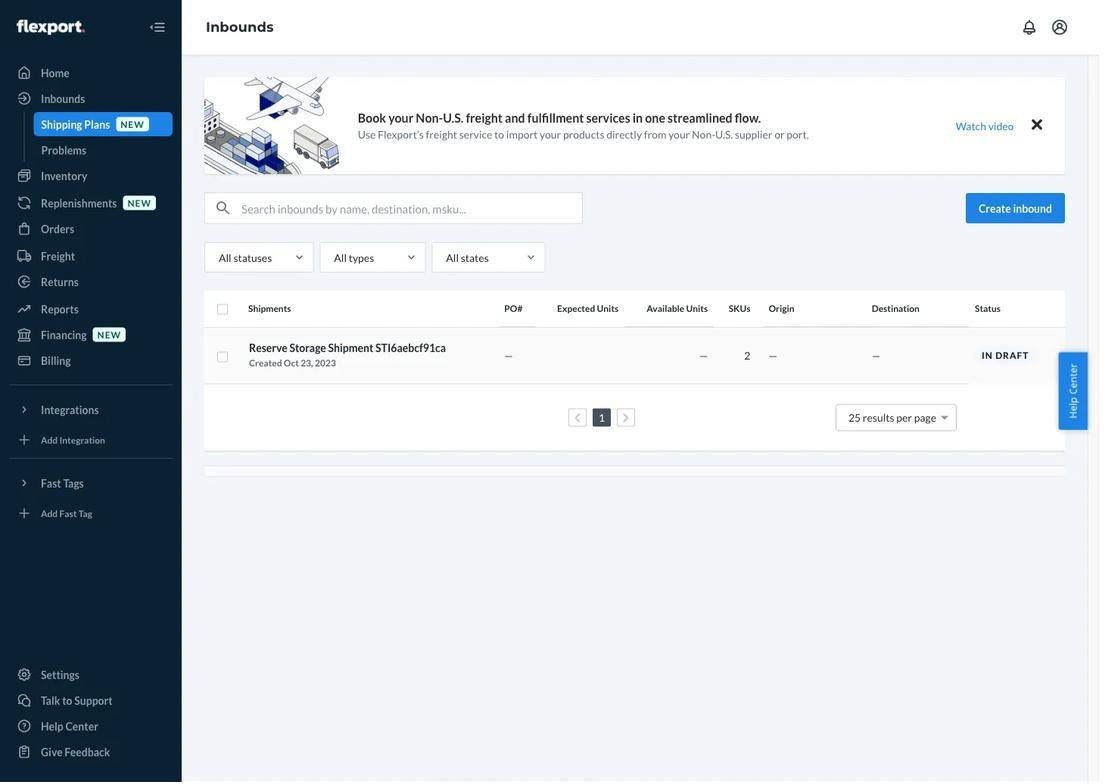 Task type: describe. For each thing, give the bounding box(es) containing it.
0 vertical spatial u.s.
[[443, 111, 464, 125]]

financing
[[41, 328, 87, 341]]

add integration link
[[9, 428, 173, 452]]

all types
[[334, 251, 374, 264]]

0 vertical spatial non-
[[416, 111, 443, 125]]

fast tags button
[[9, 471, 173, 495]]

shipping plans
[[41, 118, 110, 131]]

port.
[[787, 128, 809, 141]]

give feedback
[[41, 746, 110, 758]]

skus
[[729, 303, 751, 314]]

per
[[897, 411, 913, 424]]

oct
[[284, 357, 299, 368]]

shipments
[[248, 303, 291, 314]]

2023
[[315, 357, 336, 368]]

shipping
[[41, 118, 82, 131]]

create inbound button
[[966, 193, 1066, 223]]

origin
[[769, 303, 795, 314]]

1 — from the left
[[505, 349, 513, 362]]

supplier
[[735, 128, 773, 141]]

25 results per page
[[849, 411, 937, 424]]

one
[[645, 111, 666, 125]]

watch
[[956, 119, 987, 132]]

23,
[[301, 357, 313, 368]]

freight link
[[9, 244, 173, 268]]

close navigation image
[[148, 18, 167, 36]]

open notifications image
[[1021, 18, 1039, 36]]

4 — from the left
[[872, 349, 881, 362]]

flow.
[[735, 111, 761, 125]]

add fast tag link
[[9, 501, 173, 526]]

0 horizontal spatial help
[[41, 720, 63, 733]]

reserve
[[249, 342, 288, 354]]

in
[[982, 350, 993, 361]]

fulfillment
[[528, 111, 584, 125]]

give feedback button
[[9, 740, 173, 764]]

directly
[[607, 128, 642, 141]]

and
[[505, 111, 525, 125]]

1 vertical spatial inbounds
[[41, 92, 85, 105]]

all states
[[446, 251, 489, 264]]

add fast tag
[[41, 508, 92, 519]]

1 vertical spatial fast
[[59, 508, 77, 519]]

watch video
[[956, 119, 1014, 132]]

fast inside dropdown button
[[41, 477, 61, 490]]

new for replenishments
[[128, 197, 151, 208]]

1 link
[[596, 411, 608, 424]]

settings link
[[9, 663, 173, 687]]

new for shipping plans
[[121, 118, 144, 129]]

to inside talk to support button
[[62, 694, 72, 707]]

expected
[[557, 303, 595, 314]]

page
[[915, 411, 937, 424]]

fast tags
[[41, 477, 84, 490]]

25
[[849, 411, 861, 424]]

add integration
[[41, 434, 105, 445]]

home
[[41, 66, 70, 79]]

use
[[358, 128, 376, 141]]

services
[[587, 111, 631, 125]]

1 vertical spatial inbounds link
[[9, 86, 173, 111]]

2 — from the left
[[700, 349, 708, 362]]

integrations button
[[9, 398, 173, 422]]

home link
[[9, 61, 173, 85]]

types
[[349, 251, 374, 264]]

give
[[41, 746, 63, 758]]

video
[[989, 119, 1014, 132]]

tag
[[79, 508, 92, 519]]

talk to support
[[41, 694, 113, 707]]

talk
[[41, 694, 60, 707]]

inventory
[[41, 169, 87, 182]]

talk to support button
[[9, 688, 173, 713]]

open account menu image
[[1051, 18, 1069, 36]]

replenishments
[[41, 197, 117, 209]]

import
[[507, 128, 538, 141]]

freight
[[41, 250, 75, 262]]

returns
[[41, 275, 79, 288]]

square image
[[217, 303, 229, 316]]

Search inbounds by name, destination, msku... text field
[[242, 193, 582, 223]]

available
[[647, 303, 685, 314]]

watch video button
[[946, 115, 1025, 137]]

inventory link
[[9, 164, 173, 188]]

all statuses
[[219, 251, 272, 264]]

po#
[[505, 303, 523, 314]]

or
[[775, 128, 785, 141]]

draft
[[996, 350, 1029, 361]]

reports
[[41, 303, 79, 315]]

status
[[975, 303, 1001, 314]]

center inside button
[[1067, 364, 1080, 395]]



Task type: locate. For each thing, give the bounding box(es) containing it.
settings
[[41, 668, 79, 681]]

your down fulfillment
[[540, 128, 561, 141]]

billing
[[41, 354, 71, 367]]

0 horizontal spatial non-
[[416, 111, 443, 125]]

non- down streamlined
[[692, 128, 716, 141]]

help center link
[[9, 714, 173, 738]]

expected units
[[557, 303, 619, 314]]

reports link
[[9, 297, 173, 321]]

0 horizontal spatial inbounds
[[41, 92, 85, 105]]

add left integration
[[41, 434, 58, 445]]

inbound
[[1014, 202, 1053, 215]]

all left states
[[446, 251, 459, 264]]

1 horizontal spatial inbounds
[[206, 19, 274, 35]]

from
[[644, 128, 667, 141]]

1
[[599, 411, 605, 424]]

to left import
[[495, 128, 504, 141]]

close image
[[1032, 116, 1043, 134]]

units
[[597, 303, 619, 314], [687, 303, 708, 314]]

0 vertical spatial freight
[[466, 111, 503, 125]]

all for all types
[[334, 251, 347, 264]]

support
[[74, 694, 113, 707]]

3 — from the left
[[769, 349, 778, 362]]

0 horizontal spatial all
[[219, 251, 232, 264]]

square image
[[217, 351, 229, 363]]

3 all from the left
[[446, 251, 459, 264]]

0 vertical spatial to
[[495, 128, 504, 141]]

your up "flexport's"
[[389, 111, 414, 125]]

1 vertical spatial freight
[[426, 128, 457, 141]]

1 vertical spatial add
[[41, 508, 58, 519]]

2 add from the top
[[41, 508, 58, 519]]

your right from
[[669, 128, 690, 141]]

2 vertical spatial new
[[97, 329, 121, 340]]

orders
[[41, 222, 74, 235]]

freight left the 'service'
[[426, 128, 457, 141]]

2 horizontal spatial your
[[669, 128, 690, 141]]

units for available units
[[687, 303, 708, 314]]

— down destination
[[872, 349, 881, 362]]

help center button
[[1059, 352, 1088, 430]]

2 all from the left
[[334, 251, 347, 264]]

add for add integration
[[41, 434, 58, 445]]

book your non-u.s. freight and fulfillment services in one streamlined flow. use flexport's freight service to import your products directly from your non-u.s. supplier or port.
[[358, 111, 809, 141]]

new right plans
[[121, 118, 144, 129]]

0 vertical spatial inbounds
[[206, 19, 274, 35]]

units for expected units
[[597, 303, 619, 314]]

1 horizontal spatial non-
[[692, 128, 716, 141]]

units right expected
[[597, 303, 619, 314]]

0 horizontal spatial to
[[62, 694, 72, 707]]

2 units from the left
[[687, 303, 708, 314]]

0 vertical spatial help
[[1067, 397, 1080, 419]]

1 horizontal spatial inbounds link
[[206, 19, 274, 35]]

u.s. up the 'service'
[[443, 111, 464, 125]]

0 vertical spatial help center
[[1067, 364, 1080, 419]]

1 vertical spatial help center
[[41, 720, 98, 733]]

fast
[[41, 477, 61, 490], [59, 508, 77, 519]]

shipment
[[328, 342, 374, 354]]

in draft
[[982, 350, 1029, 361]]

new
[[121, 118, 144, 129], [128, 197, 151, 208], [97, 329, 121, 340]]

orders link
[[9, 217, 173, 241]]

fast left tags
[[41, 477, 61, 490]]

0 vertical spatial center
[[1067, 364, 1080, 395]]

new up the 'orders' link
[[128, 197, 151, 208]]

2 horizontal spatial all
[[446, 251, 459, 264]]

to right talk
[[62, 694, 72, 707]]

create
[[979, 202, 1012, 215]]

billing link
[[9, 348, 173, 373]]

flexport's
[[378, 128, 424, 141]]

1 vertical spatial to
[[62, 694, 72, 707]]

results
[[863, 411, 895, 424]]

fast left 'tag'
[[59, 508, 77, 519]]

0 horizontal spatial u.s.
[[443, 111, 464, 125]]

0 vertical spatial add
[[41, 434, 58, 445]]

to inside book your non-u.s. freight and fulfillment services in one streamlined flow. use flexport's freight service to import your products directly from your non-u.s. supplier or port.
[[495, 128, 504, 141]]

1 horizontal spatial units
[[687, 303, 708, 314]]

0 vertical spatial inbounds link
[[206, 19, 274, 35]]

1 horizontal spatial to
[[495, 128, 504, 141]]

problems link
[[34, 138, 173, 162]]

add
[[41, 434, 58, 445], [41, 508, 58, 519]]

1 horizontal spatial help
[[1067, 397, 1080, 419]]

non- up "flexport's"
[[416, 111, 443, 125]]

help
[[1067, 397, 1080, 419], [41, 720, 63, 733]]

center
[[1067, 364, 1080, 395], [65, 720, 98, 733]]

all left statuses
[[219, 251, 232, 264]]

1 vertical spatial non-
[[692, 128, 716, 141]]

all left 'types'
[[334, 251, 347, 264]]

tags
[[63, 477, 84, 490]]

add for add fast tag
[[41, 508, 58, 519]]

0 horizontal spatial units
[[597, 303, 619, 314]]

0 horizontal spatial your
[[389, 111, 414, 125]]

add down "fast tags" at the bottom left of page
[[41, 508, 58, 519]]

1 horizontal spatial center
[[1067, 364, 1080, 395]]

feedback
[[65, 746, 110, 758]]

created
[[249, 357, 282, 368]]

1 vertical spatial center
[[65, 720, 98, 733]]

1 add from the top
[[41, 434, 58, 445]]

— down po#
[[505, 349, 513, 362]]

products
[[563, 128, 605, 141]]

in
[[633, 111, 643, 125]]

chevron right image
[[623, 413, 630, 423]]

1 horizontal spatial all
[[334, 251, 347, 264]]

storage
[[290, 342, 326, 354]]

1 horizontal spatial u.s.
[[716, 128, 733, 141]]

available units
[[647, 303, 708, 314]]

returns link
[[9, 270, 173, 294]]

0 vertical spatial fast
[[41, 477, 61, 490]]

plans
[[84, 118, 110, 131]]

1 all from the left
[[219, 251, 232, 264]]

—
[[505, 349, 513, 362], [700, 349, 708, 362], [769, 349, 778, 362], [872, 349, 881, 362]]

integration
[[59, 434, 105, 445]]

units right available
[[687, 303, 708, 314]]

freight up the 'service'
[[466, 111, 503, 125]]

1 units from the left
[[597, 303, 619, 314]]

1 vertical spatial u.s.
[[716, 128, 733, 141]]

help center inside button
[[1067, 364, 1080, 419]]

0 horizontal spatial inbounds link
[[9, 86, 173, 111]]

to
[[495, 128, 504, 141], [62, 694, 72, 707]]

all for all states
[[446, 251, 459, 264]]

— right 2
[[769, 349, 778, 362]]

1 horizontal spatial your
[[540, 128, 561, 141]]

create inbound
[[979, 202, 1053, 215]]

help inside button
[[1067, 397, 1080, 419]]

inbounds
[[206, 19, 274, 35], [41, 92, 85, 105]]

25 results per page option
[[849, 411, 937, 424]]

0 vertical spatial new
[[121, 118, 144, 129]]

service
[[459, 128, 493, 141]]

statuses
[[234, 251, 272, 264]]

0 horizontal spatial help center
[[41, 720, 98, 733]]

new for financing
[[97, 329, 121, 340]]

1 vertical spatial new
[[128, 197, 151, 208]]

0 horizontal spatial center
[[65, 720, 98, 733]]

u.s. down streamlined
[[716, 128, 733, 141]]

1 horizontal spatial freight
[[466, 111, 503, 125]]

2
[[745, 349, 751, 362]]

states
[[461, 251, 489, 264]]

1 horizontal spatial help center
[[1067, 364, 1080, 419]]

— left 2
[[700, 349, 708, 362]]

streamlined
[[668, 111, 733, 125]]

u.s.
[[443, 111, 464, 125], [716, 128, 733, 141]]

freight
[[466, 111, 503, 125], [426, 128, 457, 141]]

destination
[[872, 303, 920, 314]]

sti6aebcf91ca
[[376, 342, 446, 354]]

chevron left image
[[575, 413, 581, 423]]

integrations
[[41, 403, 99, 416]]

all for all statuses
[[219, 251, 232, 264]]

1 vertical spatial help
[[41, 720, 63, 733]]

your
[[389, 111, 414, 125], [540, 128, 561, 141], [669, 128, 690, 141]]

flexport logo image
[[17, 20, 85, 35]]

new down reports link
[[97, 329, 121, 340]]

inbounds link
[[206, 19, 274, 35], [9, 86, 173, 111]]

0 horizontal spatial freight
[[426, 128, 457, 141]]

reserve storage shipment sti6aebcf91ca created oct 23, 2023
[[249, 342, 446, 368]]



Task type: vqa. For each thing, say whether or not it's contained in the screenshot.
Financing
yes



